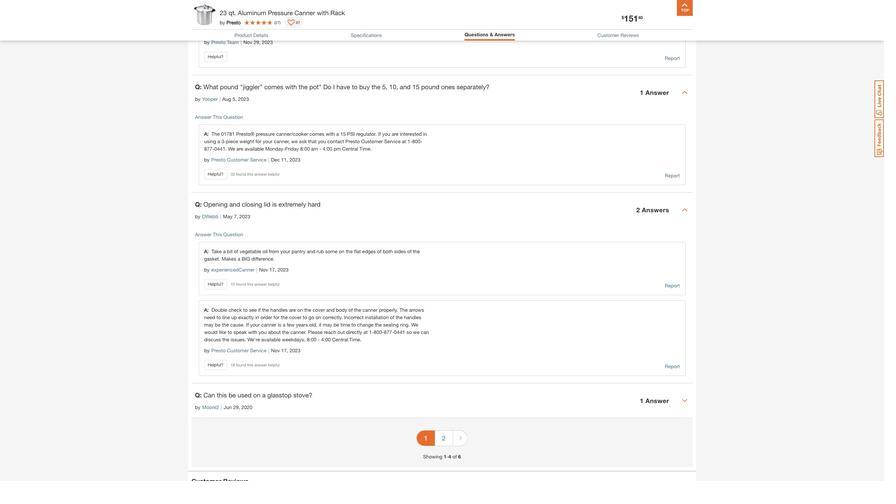 Task type: describe. For each thing, give the bounding box(es) containing it.
jun
[[224, 404, 232, 410]]

presto customer service button for available
[[211, 156, 266, 164]]

0 vertical spatial 5,
[[382, 83, 388, 91]]

rub
[[317, 248, 324, 254]]

can
[[421, 329, 429, 335]]

are inside double check to see if the handles are on the cover and body of the canner properly. the arrows need to line up exactly in order for the cover to go on correctly. incorrect installation of the handles may be the cause. if your canner is a few years old, it may be time to change the sealing ring. we would like to speak with you about the canner. please reach out directly at 1-800-877-0441 so we can discuss the issues. we're available weekdays, 8:00 - 4:00 central time.
[[289, 307, 296, 313]]

arrows
[[409, 307, 424, 313]]

8:00 inside the 01781 presto® pressure canner/cooker comes with a 15 psi regulator. if you are interested in using a 3-piece weight for your canner, we ask that you contact presto customer service at 1-800- 877-0441. we are available monday-friday 8:00 am - 4:00 pm central time.
[[300, 146, 310, 152]]

top button
[[677, 0, 693, 16]]

regulator.
[[356, 131, 377, 137]]

moore2
[[202, 404, 219, 410]]

answer this question for opening
[[195, 232, 243, 238]]

| left the jun
[[221, 404, 222, 410]]

display image
[[288, 19, 295, 26]]

1- inside double check to see if the handles are on the cover and body of the canner properly. the arrows need to line up exactly in order for the cover to go on correctly. incorrect installation of the handles may be the cause. if your canner is a few years old, it may be time to change the sealing ring. we would like to speak with you about the canner. please reach out directly at 1-800-877-0441 so we can discuss the issues. we're available weekdays, 8:00 - 4:00 central time.
[[369, 329, 374, 335]]

of right sides
[[407, 248, 412, 254]]

and inside take a bit of vegetable oil from your pantry and rub some on the flat edges of both sides of the gasket. makes a big difference.
[[307, 248, 315, 254]]

extremely
[[279, 200, 306, 208]]

2 for 2 answers
[[636, 206, 640, 214]]

experiencedcanner button
[[211, 266, 255, 274]]

pantry
[[291, 248, 305, 254]]

hard
[[308, 200, 321, 208]]

customer inside the 01781 presto® pressure canner/cooker comes with a 15 psi regulator. if you are interested in using a 3-piece weight for your canner, we ask that you contact presto customer service at 1-800- 877-0441. we are available monday-friday 8:00 am - 4:00 pm central time.
[[361, 138, 383, 144]]

the down installation in the bottom of the page
[[375, 322, 382, 328]]

questions element
[[191, 0, 693, 419]]

the down few
[[282, 329, 289, 335]]

presto inside the 01781 presto® pressure canner/cooker comes with a 15 psi regulator. if you are interested in using a 3-piece weight for your canner, we ask that you contact presto customer service at 1-800- 877-0441. we are available monday-friday 8:00 am - 4:00 pm central time.
[[345, 138, 360, 144]]

2023 right 7,
[[239, 214, 250, 220]]

see
[[249, 307, 257, 313]]

2 vertical spatial 1
[[444, 454, 446, 460]]

the up ring.
[[396, 314, 403, 320]]

presto team button
[[211, 38, 239, 46]]

0 vertical spatial are
[[392, 131, 398, 137]]

with left pot"
[[285, 83, 297, 91]]

by moore2 | jun 29, 2020
[[195, 404, 252, 410]]

this for q:
[[217, 391, 227, 399]]

canner.
[[290, 329, 306, 335]]

with inside the 01781 presto® pressure canner/cooker comes with a 15 psi regulator. if you are interested in using a 3-piece weight for your canner, we ask that you contact presto customer service at 1-800- 877-0441. we are available monday-friday 8:00 am - 4:00 pm central time.
[[326, 131, 335, 137]]

by for double check to see if the handles are on the cover and body of the canner properly. the arrows need to line up exactly in order for the cover to go on correctly. incorrect installation of the handles may be the cause. if your canner is a few years old, it may be time to change the sealing ring. we would like to speak with you about the canner. please reach out directly at 1-800-877-0441 so we can discuss the issues. we're available weekdays, 8:00 - 4:00 central time.
[[204, 348, 210, 354]]

to left go
[[303, 314, 307, 320]]

sealing
[[383, 322, 399, 328]]

answer this question for what
[[195, 114, 243, 120]]

up
[[231, 314, 237, 320]]

0 vertical spatial you
[[382, 131, 390, 137]]

n
[[233, 13, 237, 20]]

2 vertical spatial -
[[446, 454, 448, 460]]

800- inside the 01781 presto® pressure canner/cooker comes with a 15 psi regulator. if you are interested in using a 3-piece weight for your canner, we ask that you contact presto customer service at 1-800- 877-0441. we are available monday-friday 8:00 am - 4:00 pm central time.
[[412, 138, 422, 144]]

2 horizontal spatial be
[[334, 322, 339, 328]]

pressure
[[256, 131, 275, 137]]

1 report button from the top
[[665, 54, 680, 62]]

bit
[[227, 248, 233, 254]]

the left pot"
[[299, 83, 308, 91]]

0 vertical spatial is
[[272, 200, 277, 208]]

this for opening
[[213, 232, 222, 238]]

1 vertical spatial canner
[[261, 322, 276, 328]]

32 found this answer helpful
[[231, 172, 280, 176]]

this for 15
[[247, 282, 253, 287]]

years
[[296, 322, 308, 328]]

directly
[[346, 329, 362, 335]]

with left rack
[[317, 9, 329, 17]]

do
[[323, 83, 331, 91]]

the right the buy
[[371, 83, 380, 91]]

answer for "jiggler"
[[254, 172, 267, 176]]

2 horizontal spatial 15
[[412, 83, 419, 91]]

| down product in the top of the page
[[241, 39, 242, 45]]

ones
[[441, 83, 455, 91]]

2023 down weekdays,
[[290, 348, 301, 354]]

report for double check to see if the handles are on the cover and body of the canner properly. the arrows need to line up exactly in order for the cover to go on correctly. incorrect installation of the handles may be the cause. if your canner is a few years old, it may be time to change the sealing ring. we would like to speak with you about the canner. please reach out directly at 1-800-877-0441 so we can discuss the issues. we're available weekdays, 8:00 - 4:00 central time.
[[665, 364, 680, 370]]

| left may
[[220, 214, 221, 220]]

question for and
[[223, 232, 243, 238]]

glasstop
[[267, 391, 292, 399]]

$
[[622, 15, 624, 20]]

to left the buy
[[352, 83, 357, 91]]

vegetable
[[240, 248, 261, 254]]

if inside double check to see if the handles are on the cover and body of the canner properly. the arrows need to line up exactly in order for the cover to go on correctly. incorrect installation of the handles may be the cause. if your canner is a few years old, it may be time to change the sealing ring. we would like to speak with you about the canner. please reach out directly at 1-800-877-0441 so we can discuss the issues. we're available weekdays, 8:00 - 4:00 central time.
[[246, 322, 249, 328]]

1 horizontal spatial you
[[318, 138, 326, 144]]

canner,
[[274, 138, 290, 144]]

helpful? button for take
[[204, 279, 227, 290]]

we inside the 01781 presto® pressure canner/cooker comes with a 15 psi regulator. if you are interested in using a 3-piece weight for your canner, we ask that you contact presto customer service at 1-800- 877-0441. we are available monday-friday 8:00 am - 4:00 pm central time.
[[228, 146, 235, 152]]

double check to see if the handles are on the cover and body of the canner properly. the arrows need to line up exactly in order for the cover to go on correctly. incorrect installation of the handles may be the cause. if your canner is a few years old, it may be time to change the sealing ring. we would like to speak with you about the canner. please reach out directly at 1-800-877-0441 so we can discuss the issues. we're available weekdays, 8:00 - 4:00 central time.
[[204, 307, 429, 343]]

a left 3-
[[217, 138, 220, 144]]

have
[[337, 83, 350, 91]]

properly.
[[379, 307, 398, 313]]

product image image
[[193, 4, 216, 26]]

canner
[[295, 9, 315, 17]]

the right sides
[[413, 248, 420, 254]]

about
[[268, 329, 281, 335]]

| left aug at the top of page
[[219, 96, 221, 102]]

speak
[[233, 329, 247, 335]]

presto for by presto
[[226, 19, 241, 25]]

877- inside the 01781 presto® pressure canner/cooker comes with a 15 psi regulator. if you are interested in using a 3-piece weight for your canner, we ask that you contact presto customer service at 1-800- 877-0441. we are available monday-friday 8:00 am - 4:00 pm central time.
[[204, 146, 214, 152]]

2 pound from the left
[[421, 83, 439, 91]]

the up incorrect
[[354, 307, 361, 313]]

canner/cooker
[[276, 131, 308, 137]]

feedback link image
[[875, 119, 884, 157]]

on up years
[[297, 307, 303, 313]]

we inside double check to see if the handles are on the cover and body of the canner properly. the arrows need to line up exactly in order for the cover to go on correctly. incorrect installation of the handles may be the cause. if your canner is a few years old, it may be time to change the sealing ring. we would like to speak with you about the canner. please reach out directly at 1-800-877-0441 so we can discuss the issues. we're available weekdays, 8:00 - 4:00 central time.
[[413, 329, 420, 335]]

helpful? button for the
[[204, 169, 227, 180]]

2023 right 11,
[[289, 157, 300, 163]]

1 horizontal spatial canner
[[362, 307, 378, 313]]

available inside double check to see if the handles are on the cover and body of the canner properly. the arrows need to line up exactly in order for the cover to go on correctly. incorrect installation of the handles may be the cause. if your canner is a few years old, it may be time to change the sealing ring. we would like to speak with you about the canner. please reach out directly at 1-800-877-0441 so we can discuss the issues. we're available weekdays, 8:00 - 4:00 central time.
[[261, 337, 281, 343]]

helpful? button for double
[[204, 360, 227, 371]]

using
[[204, 138, 216, 144]]

0441
[[394, 329, 405, 335]]

"jiggler"
[[240, 83, 263, 91]]

1- inside the 01781 presto® pressure canner/cooker comes with a 15 psi regulator. if you are interested in using a 3-piece weight for your canner, we ask that you contact presto customer service at 1-800- 877-0441. we are available monday-friday 8:00 am - 4:00 pm central time.
[[407, 138, 412, 144]]

psi
[[347, 131, 355, 137]]

like
[[219, 329, 226, 335]]

that
[[308, 138, 317, 144]]

exactly
[[238, 314, 254, 320]]

discuss
[[204, 337, 221, 343]]

the inside double check to see if the handles are on the cover and body of the canner properly. the arrows need to line up exactly in order for the cover to go on correctly. incorrect installation of the handles may be the cause. if your canner is a few years old, it may be time to change the sealing ring. we would like to speak with you about the canner. please reach out directly at 1-800-877-0441 so we can discuss the issues. we're available weekdays, 8:00 - 4:00 central time.
[[399, 307, 408, 313]]

we inside double check to see if the handles are on the cover and body of the canner properly. the arrows need to line up exactly in order for the cover to go on correctly. incorrect installation of the handles may be the cause. if your canner is a few years old, it may be time to change the sealing ring. we would like to speak with you about the canner. please reach out directly at 1-800-877-0441 so we can discuss the issues. we're available weekdays, 8:00 - 4:00 central time.
[[411, 322, 418, 328]]

oil
[[263, 248, 268, 254]]

is inside double check to see if the handles are on the cover and body of the canner properly. the arrows need to line up exactly in order for the cover to go on correctly. incorrect installation of the handles may be the cause. if your canner is a few years old, it may be time to change the sealing ring. we would like to speak with you about the canner. please reach out directly at 1-800-877-0441 so we can discuss the issues. we're available weekdays, 8:00 - 4:00 central time.
[[278, 322, 281, 328]]

2023 down details
[[262, 39, 273, 45]]

0 horizontal spatial 17,
[[269, 267, 276, 273]]

by yooper | aug 5, 2023
[[195, 96, 249, 102]]

so
[[406, 329, 412, 335]]

rack
[[330, 9, 345, 17]]

on right used
[[253, 391, 260, 399]]

11,
[[281, 157, 288, 163]]

1 vertical spatial 17,
[[281, 348, 288, 354]]

0 horizontal spatial handles
[[270, 307, 288, 313]]

your inside double check to see if the handles are on the cover and body of the canner properly. the arrows need to line up exactly in order for the cover to go on correctly. incorrect installation of the handles may be the cause. if your canner is a few years old, it may be time to change the sealing ring. we would like to speak with you about the canner. please reach out directly at 1-800-877-0441 so we can discuss the issues. we're available weekdays, 8:00 - 4:00 central time.
[[250, 322, 260, 328]]

by for take a bit of vegetable oil from your pantry and rub some on the flat edges of both sides of the gasket. makes a big difference.
[[204, 267, 210, 273]]

1 vertical spatial 5,
[[232, 96, 237, 102]]

4:00 inside double check to see if the handles are on the cover and body of the canner properly. the arrows need to line up exactly in order for the cover to go on correctly. incorrect installation of the handles may be the cause. if your canner is a few years old, it may be time to change the sealing ring. we would like to speak with you about the canner. please reach out directly at 1-800-877-0441 so we can discuss the issues. we're available weekdays, 8:00 - 4:00 central time.
[[321, 337, 331, 343]]

by presto customer service | dec 11, 2023
[[204, 157, 300, 163]]

q: what pound "jiggler" comes with the pot" do i have to buy the 5, 10, and 15 pound ones separately?
[[195, 83, 490, 91]]

difference.
[[251, 256, 275, 262]]

ask
[[299, 138, 307, 144]]

central inside double check to see if the handles are on the cover and body of the canner properly. the arrows need to line up exactly in order for the cover to go on correctly. incorrect installation of the handles may be the cause. if your canner is a few years old, it may be time to change the sealing ring. we would like to speak with you about the canner. please reach out directly at 1-800-877-0441 so we can discuss the issues. we're available weekdays, 8:00 - 4:00 central time.
[[332, 337, 348, 343]]

of left both
[[377, 248, 381, 254]]

dwebb
[[202, 214, 218, 220]]

1 for can this be used on a glasstop stove?
[[640, 397, 644, 405]]

by presto
[[220, 19, 241, 25]]

of up sealing
[[390, 314, 394, 320]]

presto for by presto customer service | dec 11, 2023
[[211, 157, 226, 163]]

1 for what pound "jiggler" comes with the pot" do i have to buy the 5, 10, and 15 pound ones separately?
[[640, 88, 644, 96]]

40
[[638, 15, 643, 20]]

would
[[204, 329, 218, 335]]

baton
[[239, 13, 254, 20]]

in inside the 01781 presto® pressure canner/cooker comes with a 15 psi regulator. if you are interested in using a 3-piece weight for your canner, we ask that you contact presto customer service at 1-800- 877-0441. we are available monday-friday 8:00 am - 4:00 pm central time.
[[423, 131, 427, 137]]

edges
[[362, 248, 376, 254]]

q: for q: opening and closing lid is extremely hard
[[195, 200, 202, 208]]

1 horizontal spatial cover
[[313, 307, 325, 313]]

available inside the 01781 presto® pressure canner/cooker comes with a 15 psi regulator. if you are interested in using a 3-piece weight for your canner, we ask that you contact presto customer service at 1-800- 877-0441. we are available monday-friday 8:00 am - 4:00 pm central time.
[[245, 146, 264, 152]]

incorrect
[[344, 314, 364, 320]]

report for the 01781 presto® pressure canner/cooker comes with a 15 psi regulator. if you are interested in using a 3-piece weight for your canner, we ask that you contact presto customer service at 1-800- 877-0441. we are available monday-friday 8:00 am - 4:00 pm central time.
[[665, 173, 680, 179]]

click to redirect to view my cart page image
[[674, 8, 683, 17]]

( 27 )
[[274, 20, 281, 25]]

4:00 inside the 01781 presto® pressure canner/cooker comes with a 15 psi regulator. if you are interested in using a 3-piece weight for your canner, we ask that you contact presto customer service at 1-800- 877-0441. we are available monday-friday 8:00 am - 4:00 pm central time.
[[323, 146, 332, 152]]

15 found this answer helpful
[[231, 282, 280, 287]]

a left bit
[[223, 248, 226, 254]]

helpful? for take
[[208, 282, 223, 287]]

3-
[[221, 138, 226, 144]]

2 horizontal spatial nov
[[271, 348, 280, 354]]

in inside double check to see if the handles are on the cover and body of the canner properly. the arrows need to line up exactly in order for the cover to go on correctly. incorrect installation of the handles may be the cause. if your canner is a few years old, it may be time to change the sealing ring. we would like to speak with you about the canner. please reach out directly at 1-800-877-0441 so we can discuss the issues. we're available weekdays, 8:00 - 4:00 central time.
[[255, 314, 259, 320]]

on right go
[[316, 314, 321, 320]]

2 navigation
[[417, 426, 467, 453]]

3 helpful from the top
[[268, 363, 280, 367]]

customer reviews
[[597, 32, 639, 38]]

order
[[261, 314, 272, 320]]

n baton rouge
[[233, 13, 272, 20]]

23 qt. aluminum pressure canner with rack
[[220, 9, 345, 17]]

0 horizontal spatial answers
[[495, 31, 515, 37]]

specifications
[[351, 32, 382, 38]]

the right if
[[262, 307, 269, 313]]

central inside the 01781 presto® pressure canner/cooker comes with a 15 psi regulator. if you are interested in using a 3-piece weight for your canner, we ask that you contact presto customer service at 1-800- 877-0441. we are available monday-friday 8:00 am - 4:00 pm central time.
[[342, 146, 358, 152]]

32
[[231, 172, 235, 176]]

found for "jiggler"
[[236, 172, 246, 176]]

from
[[269, 248, 279, 254]]

the up go
[[304, 307, 311, 313]]

this for what
[[213, 114, 222, 120]]

1 horizontal spatial be
[[229, 391, 236, 399]]

answer for closing
[[254, 282, 267, 287]]

2023 down from
[[278, 267, 289, 273]]

$ 151 40
[[622, 13, 643, 23]]

a up contact
[[336, 131, 339, 137]]

big
[[242, 256, 250, 262]]

live chat image
[[875, 80, 884, 118]]

| down about on the bottom left
[[268, 348, 269, 354]]

0 horizontal spatial 29,
[[233, 404, 240, 410]]

23
[[220, 9, 227, 17]]

yooper button
[[202, 95, 218, 103]]

helpful? for double
[[208, 362, 223, 368]]

2 for 2
[[442, 434, 446, 442]]

at inside the 01781 presto® pressure canner/cooker comes with a 15 psi regulator. if you are interested in using a 3-piece weight for your canner, we ask that you contact presto customer service at 1-800- 877-0441. we are available monday-friday 8:00 am - 4:00 pm central time.
[[402, 138, 406, 144]]

0441.
[[214, 146, 227, 152]]

of right bit
[[234, 248, 238, 254]]

the 01781 presto® pressure canner/cooker comes with a 15 psi regulator. if you are interested in using a 3-piece weight for your canner, we ask that you contact presto customer service at 1-800- 877-0441. we are available monday-friday 8:00 am - 4:00 pm central time.
[[204, 131, 427, 152]]

0 vertical spatial nov
[[243, 39, 252, 45]]

1 vertical spatial nov
[[259, 267, 268, 273]]

at inside double check to see if the handles are on the cover and body of the canner properly. the arrows need to line up exactly in order for the cover to go on correctly. incorrect installation of the handles may be the cause. if your canner is a few years old, it may be time to change the sealing ring. we would like to speak with you about the canner. please reach out directly at 1-800-877-0441 so we can discuss the issues. we're available weekdays, 8:00 - 4:00 central time.
[[363, 329, 368, 335]]

makes
[[222, 256, 236, 262]]

may
[[223, 214, 233, 220]]

q: can this be used on a glasstop stove?
[[195, 391, 312, 399]]

to down incorrect
[[351, 322, 356, 328]]

reviews
[[620, 32, 639, 38]]

of up incorrect
[[348, 307, 353, 313]]

by experiencedcanner | nov 17, 2023
[[204, 267, 289, 273]]

time. inside the 01781 presto® pressure canner/cooker comes with a 15 psi regulator. if you are interested in using a 3-piece weight for your canner, we ask that you contact presto customer service at 1-800- 877-0441. we are available monday-friday 8:00 am - 4:00 pm central time.
[[359, 146, 372, 152]]

0 horizontal spatial comes
[[264, 83, 283, 91]]

)
[[280, 20, 281, 25]]

comes inside the 01781 presto® pressure canner/cooker comes with a 15 psi regulator. if you are interested in using a 3-piece weight for your canner, we ask that you contact presto customer service at 1-800- 877-0441. we are available monday-friday 8:00 am - 4:00 pm central time.
[[310, 131, 324, 137]]

of left the 6
[[453, 454, 457, 460]]

the inside the 01781 presto® pressure canner/cooker comes with a 15 psi regulator. if you are interested in using a 3-piece weight for your canner, we ask that you contact presto customer service at 1-800- 877-0441. we are available monday-friday 8:00 am - 4:00 pm central time.
[[211, 131, 220, 137]]

you inside double check to see if the handles are on the cover and body of the canner properly. the arrows need to line up exactly in order for the cover to go on correctly. incorrect installation of the handles may be the cause. if your canner is a few years old, it may be time to change the sealing ring. we would like to speak with you about the canner. please reach out directly at 1-800-877-0441 so we can discuss the issues. we're available weekdays, 8:00 - 4:00 central time.
[[259, 329, 267, 335]]

to up exactly
[[243, 307, 248, 313]]

service inside the 01781 presto® pressure canner/cooker comes with a 15 psi regulator. if you are interested in using a 3-piece weight for your canner, we ask that you contact presto customer service at 1-800- 877-0441. we are available monday-friday 8:00 am - 4:00 pm central time.
[[384, 138, 401, 144]]

presto®
[[236, 131, 254, 137]]

this for 18
[[247, 363, 253, 367]]

the up few
[[281, 314, 288, 320]]



Task type: locate. For each thing, give the bounding box(es) containing it.
1 vertical spatial service
[[250, 157, 266, 163]]

0 horizontal spatial are
[[236, 146, 243, 152]]

0 horizontal spatial 5,
[[232, 96, 237, 102]]

answer this question link for what
[[195, 114, 243, 120]]

1 helpful? button from the top
[[204, 52, 227, 62]]

be
[[215, 322, 220, 328], [334, 322, 339, 328], [229, 391, 236, 399]]

we inside the 01781 presto® pressure canner/cooker comes with a 15 psi regulator. if you are interested in using a 3-piece weight for your canner, we ask that you contact presto customer service at 1-800- 877-0441. we are available monday-friday 8:00 am - 4:00 pm central time.
[[291, 138, 298, 144]]

800- down interested in the left top of the page
[[412, 138, 422, 144]]

2 horizontal spatial you
[[382, 131, 390, 137]]

service for regulator.
[[250, 157, 266, 163]]

pound
[[220, 83, 238, 91], [421, 83, 439, 91]]

0 vertical spatial at
[[402, 138, 406, 144]]

2 inside questions element
[[636, 206, 640, 214]]

- inside the 01781 presto® pressure canner/cooker comes with a 15 psi regulator. if you are interested in using a 3-piece weight for your canner, we ask that you contact presto customer service at 1-800- 877-0441. we are available monday-friday 8:00 am - 4:00 pm central time.
[[319, 146, 321, 152]]

go
[[309, 314, 314, 320]]

1 vertical spatial a:
[[204, 248, 211, 254]]

1 vertical spatial for
[[274, 314, 279, 320]]

2 vertical spatial are
[[289, 307, 296, 313]]

in down if
[[255, 314, 259, 320]]

answer down by presto customer service | nov 17, 2023 on the bottom left of page
[[254, 363, 267, 367]]

0 vertical spatial 1 answer
[[640, 88, 669, 96]]

1 vertical spatial is
[[278, 322, 281, 328]]

a left few
[[283, 322, 285, 328]]

1 vertical spatial cover
[[289, 314, 301, 320]]

report for take a bit of vegetable oil from your pantry and rub some on the flat edges of both sides of the gasket. makes a big difference.
[[665, 283, 680, 289]]

to right like
[[228, 329, 232, 335]]

4 report button from the top
[[665, 363, 680, 371]]

are down weight
[[236, 146, 243, 152]]

0 vertical spatial 29,
[[254, 39, 261, 45]]

2 vertical spatial found
[[236, 363, 246, 367]]

presto customer service button for be
[[211, 347, 266, 355]]

answer this question link
[[195, 114, 243, 120], [195, 232, 243, 238]]

cover up few
[[289, 314, 301, 320]]

reach
[[324, 329, 336, 335]]

2 question from the top
[[223, 232, 243, 238]]

| left 'dec'
[[268, 157, 269, 163]]

1 found from the top
[[236, 172, 246, 176]]

01781
[[221, 131, 235, 137]]

1 horizontal spatial handles
[[404, 314, 421, 320]]

1 horizontal spatial 17,
[[281, 348, 288, 354]]

1 vertical spatial time.
[[349, 337, 362, 343]]

a: for what pound "jiggler" comes with the pot" do i have to buy the 5, 10, and 15 pound ones separately?
[[204, 131, 211, 137]]

1 horizontal spatial nov
[[259, 267, 268, 273]]

by presto customer service | nov 17, 2023
[[204, 348, 301, 354]]

the left flat
[[346, 248, 353, 254]]

by left yooper
[[195, 96, 200, 102]]

opening
[[203, 200, 228, 208]]

0 horizontal spatial at
[[363, 329, 368, 335]]

1 horizontal spatial 5,
[[382, 83, 388, 91]]

1 vertical spatial we
[[413, 329, 420, 335]]

0 vertical spatial this
[[213, 114, 222, 120]]

customer down issues.
[[227, 348, 249, 354]]

helpful?
[[208, 54, 223, 59], [208, 172, 223, 177], [208, 282, 223, 287], [208, 362, 223, 368]]

97 button
[[284, 17, 304, 28]]

800-
[[412, 138, 422, 144], [374, 329, 384, 335]]

1 vertical spatial q:
[[195, 200, 202, 208]]

3 found from the top
[[236, 363, 246, 367]]

by for the 01781 presto® pressure canner/cooker comes with a 15 psi regulator. if you are interested in using a 3-piece weight for your canner, we ask that you contact presto customer service at 1-800- 877-0441. we are available monday-friday 8:00 am - 4:00 pm central time.
[[204, 157, 210, 163]]

1 vertical spatial found
[[236, 282, 246, 287]]

0 vertical spatial 4:00
[[323, 146, 332, 152]]

pressure
[[268, 9, 293, 17]]

by left the presto team button
[[204, 39, 210, 45]]

handles
[[270, 307, 288, 313], [404, 314, 421, 320]]

0 horizontal spatial 877-
[[204, 146, 214, 152]]

flat
[[354, 248, 361, 254]]

3 a: from the top
[[204, 307, 211, 313]]

answers inside questions element
[[642, 206, 669, 214]]

can
[[203, 391, 215, 399]]

1 vertical spatial you
[[318, 138, 326, 144]]

2 1 answer from the top
[[640, 397, 669, 405]]

comes right "jiggler"
[[264, 83, 283, 91]]

handles down arrows
[[404, 314, 421, 320]]

helpful? down experiencedcanner button
[[208, 282, 223, 287]]

presto left team
[[211, 39, 226, 45]]

What can we help you find today? search field
[[328, 10, 522, 24]]

1 helpful? from the top
[[208, 54, 223, 59]]

to left line
[[217, 314, 221, 320]]

helpful
[[268, 172, 280, 176], [268, 282, 280, 287], [268, 363, 280, 367]]

2023 down "jiggler"
[[238, 96, 249, 102]]

lid
[[264, 200, 270, 208]]

and right the 10,
[[400, 83, 411, 91]]

2020
[[241, 404, 252, 410]]

answer this question link for opening
[[195, 232, 243, 238]]

stove?
[[293, 391, 312, 399]]

0 vertical spatial answers
[[495, 31, 515, 37]]

a: up gasket.
[[204, 248, 211, 254]]

for inside the 01781 presto® pressure canner/cooker comes with a 15 psi regulator. if you are interested in using a 3-piece weight for your canner, we ask that you contact presto customer service at 1-800- 877-0441. we are available monday-friday 8:00 am - 4:00 pm central time.
[[255, 138, 261, 144]]

piece
[[226, 138, 238, 144]]

18
[[231, 363, 235, 367]]

27
[[275, 20, 280, 25]]

time. down directly
[[349, 337, 362, 343]]

presto customer service button
[[211, 156, 266, 164], [211, 347, 266, 355]]

in
[[423, 131, 427, 137], [255, 314, 259, 320]]

this for 32
[[247, 172, 253, 176]]

1 vertical spatial in
[[255, 314, 259, 320]]

1 report from the top
[[665, 55, 680, 61]]

service for cover
[[250, 348, 266, 354]]

3 q: from the top
[[195, 391, 202, 399]]

report button for double check to see if the handles are on the cover and body of the canner properly. the arrows need to line up exactly in order for the cover to go on correctly. incorrect installation of the handles may be the cause. if your canner is a few years old, it may be time to change the sealing ring. we would like to speak with you about the canner. please reach out directly at 1-800-877-0441 so we can discuss the issues. we're available weekdays, 8:00 - 4:00 central time.
[[665, 363, 680, 371]]

0 vertical spatial we
[[291, 138, 298, 144]]

877- down sealing
[[384, 329, 394, 335]]

0 vertical spatial service
[[384, 138, 401, 144]]

1 vertical spatial if
[[246, 322, 249, 328]]

1 a: from the top
[[204, 131, 211, 137]]

service down we're
[[250, 348, 266, 354]]

1 answer this question from the top
[[195, 114, 243, 120]]

report button for the 01781 presto® pressure canner/cooker comes with a 15 psi regulator. if you are interested in using a 3-piece weight for your canner, we ask that you contact presto customer service at 1-800- 877-0441. we are available monday-friday 8:00 am - 4:00 pm central time.
[[665, 172, 680, 180]]

2 inside "button"
[[442, 434, 446, 442]]

helpful? for the
[[208, 172, 223, 177]]

helpful? down the presto team button
[[208, 54, 223, 59]]

2 helpful? from the top
[[208, 172, 223, 177]]

for
[[255, 138, 261, 144], [274, 314, 279, 320]]

the home depot logo image
[[194, 6, 216, 28]]

we up the so
[[411, 322, 418, 328]]

1 may from the left
[[204, 322, 214, 328]]

1 horizontal spatial may
[[323, 322, 332, 328]]

1 vertical spatial answers
[[642, 206, 669, 214]]

am
[[311, 146, 318, 152]]

2 a: from the top
[[204, 248, 211, 254]]

helpful down by presto customer service | nov 17, 2023 on the bottom left of page
[[268, 363, 280, 367]]

1 answer for q: what pound "jiggler" comes with the pot" do i have to buy the 5, 10, and 15 pound ones separately?
[[640, 88, 669, 96]]

0 horizontal spatial pound
[[220, 83, 238, 91]]

if inside the 01781 presto® pressure canner/cooker comes with a 15 psi regulator. if you are interested in using a 3-piece weight for your canner, we ask that you contact presto customer service at 1-800- 877-0441. we are available monday-friday 8:00 am - 4:00 pm central time.
[[378, 131, 381, 137]]

2 this from the top
[[213, 232, 222, 238]]

if down exactly
[[246, 322, 249, 328]]

0 horizontal spatial the
[[211, 131, 220, 137]]

0 vertical spatial cover
[[313, 307, 325, 313]]

0 horizontal spatial may
[[204, 322, 214, 328]]

details
[[253, 32, 268, 38]]

2 vertical spatial 15
[[231, 282, 235, 287]]

report button for take a bit of vegetable oil from your pantry and rub some on the flat edges of both sides of the gasket. makes a big difference.
[[665, 282, 680, 290]]

by left the dwebb button
[[195, 214, 200, 220]]

customer up 32
[[227, 157, 249, 163]]

this down by presto customer service | nov 17, 2023 on the bottom left of page
[[247, 363, 253, 367]]

1 answer this question link from the top
[[195, 114, 243, 120]]

2 answer from the top
[[254, 282, 267, 287]]

some
[[325, 248, 337, 254]]

product
[[234, 32, 252, 38]]

1 vertical spatial the
[[399, 307, 408, 313]]

caret image
[[682, 207, 687, 213], [682, 398, 687, 404]]

showing
[[423, 454, 442, 460]]

2 caret image from the top
[[682, 398, 687, 404]]

the down like
[[222, 337, 229, 343]]

answer this question link down by yooper | aug 5, 2023
[[195, 114, 243, 120]]

showing 1 - 4 of 6
[[423, 454, 461, 460]]

available down about on the bottom left
[[261, 337, 281, 343]]

1 answer from the top
[[254, 172, 267, 176]]

9pm
[[267, 13, 279, 20]]

1 vertical spatial presto customer service button
[[211, 347, 266, 355]]

with up contact
[[326, 131, 335, 137]]

report
[[665, 55, 680, 61], [665, 173, 680, 179], [665, 283, 680, 289], [665, 364, 680, 370]]

1 vertical spatial 1 answer
[[640, 397, 669, 405]]

17,
[[269, 267, 276, 273], [281, 348, 288, 354]]

interested
[[400, 131, 422, 137]]

answer
[[254, 172, 267, 176], [254, 282, 267, 287], [254, 363, 267, 367]]

helpful for comes
[[268, 172, 280, 176]]

1 horizontal spatial 29,
[[254, 39, 261, 45]]

by presto team | nov 29, 2023
[[204, 39, 273, 45]]

(
[[274, 20, 275, 25]]

1 vertical spatial answer this question
[[195, 232, 243, 238]]

presto for by presto team | nov 29, 2023
[[211, 39, 226, 45]]

q: for q: can this be used on a glasstop stove?
[[195, 391, 202, 399]]

with inside double check to see if the handles are on the cover and body of the canner properly. the arrows need to line up exactly in order for the cover to go on correctly. incorrect installation of the handles may be the cause. if your canner is a few years old, it may be time to change the sealing ring. we would like to speak with you about the canner. please reach out directly at 1-800-877-0441 so we can discuss the issues. we're available weekdays, 8:00 - 4:00 central time.
[[248, 329, 257, 335]]

q: opening and closing lid is extremely hard
[[195, 200, 321, 208]]

800- inside double check to see if the handles are on the cover and body of the canner properly. the arrows need to line up exactly in order for the cover to go on correctly. incorrect installation of the handles may be the cause. if your canner is a few years old, it may be time to change the sealing ring. we would like to speak with you about the canner. please reach out directly at 1-800-877-0441 so we can discuss the issues. we're available weekdays, 8:00 - 4:00 central time.
[[374, 329, 384, 335]]

0 vertical spatial q:
[[195, 83, 202, 91]]

q: left opening at the left top
[[195, 200, 202, 208]]

0 vertical spatial found
[[236, 172, 246, 176]]

sides
[[394, 248, 406, 254]]

- down please
[[318, 337, 320, 343]]

1 vertical spatial central
[[332, 337, 348, 343]]

canner down order
[[261, 322, 276, 328]]

0 vertical spatial canner
[[362, 307, 378, 313]]

1 vertical spatial are
[[236, 146, 243, 152]]

1 horizontal spatial we
[[413, 329, 420, 335]]

questions & answers button
[[464, 31, 515, 39], [464, 31, 515, 37]]

1 question from the top
[[223, 114, 243, 120]]

by down 23
[[220, 19, 225, 25]]

0 horizontal spatial we
[[291, 138, 298, 144]]

0 horizontal spatial we
[[228, 146, 235, 152]]

2 report from the top
[[665, 173, 680, 179]]

buy
[[359, 83, 370, 91]]

1 vertical spatial answer this question link
[[195, 232, 243, 238]]

this down by yooper | aug 5, 2023
[[213, 114, 222, 120]]

this down by experiencedcanner | nov 17, 2023
[[247, 282, 253, 287]]

you right regulator. at the top left of page
[[382, 131, 390, 137]]

closing
[[242, 200, 262, 208]]

for right order
[[274, 314, 279, 320]]

found down by experiencedcanner | nov 17, 2023
[[236, 282, 246, 287]]

0 vertical spatial handles
[[270, 307, 288, 313]]

1-
[[407, 138, 412, 144], [369, 329, 374, 335]]

1 vertical spatial -
[[318, 337, 320, 343]]

a: for opening and closing lid is extremely hard
[[204, 248, 211, 254]]

on inside take a bit of vegetable oil from your pantry and rub some on the flat edges of both sides of the gasket. makes a big difference.
[[339, 248, 344, 254]]

877- down using
[[204, 146, 214, 152]]

ring.
[[400, 322, 410, 328]]

2 horizontal spatial your
[[280, 248, 290, 254]]

1 q: from the top
[[195, 83, 202, 91]]

1 horizontal spatial 800-
[[412, 138, 422, 144]]

question for pound
[[223, 114, 243, 120]]

1 presto customer service button from the top
[[211, 156, 266, 164]]

0 horizontal spatial 2
[[442, 434, 446, 442]]

caret image for 1 answer
[[682, 398, 687, 404]]

2 vertical spatial you
[[259, 329, 267, 335]]

0 vertical spatial presto customer service button
[[211, 156, 266, 164]]

be up like
[[215, 322, 220, 328]]

this up take
[[213, 232, 222, 238]]

answer this question link up take
[[195, 232, 243, 238]]

7,
[[234, 214, 238, 220]]

correctly.
[[323, 314, 343, 320]]

found right 18
[[236, 363, 246, 367]]

is
[[272, 200, 277, 208], [278, 322, 281, 328]]

we down canner/cooker
[[291, 138, 298, 144]]

4 report from the top
[[665, 364, 680, 370]]

2 presto customer service button from the top
[[211, 347, 266, 355]]

nov down 'difference.' on the bottom left
[[259, 267, 268, 273]]

answer this question
[[195, 114, 243, 120], [195, 232, 243, 238]]

0 vertical spatial comes
[[264, 83, 283, 91]]

1 vertical spatial handles
[[404, 314, 421, 320]]

aug
[[222, 96, 231, 102]]

97
[[296, 20, 300, 25]]

presto down qt.
[[226, 19, 241, 25]]

0 vertical spatial 1-
[[407, 138, 412, 144]]

cover up go
[[313, 307, 325, 313]]

0 vertical spatial answer
[[254, 172, 267, 176]]

1 horizontal spatial 1-
[[407, 138, 412, 144]]

15
[[412, 83, 419, 91], [340, 131, 346, 137], [231, 282, 235, 287]]

central down out
[[332, 337, 348, 343]]

2 answer this question link from the top
[[195, 232, 243, 238]]

0 vertical spatial caret image
[[682, 207, 687, 213]]

1 helpful from the top
[[268, 172, 280, 176]]

0 horizontal spatial for
[[255, 138, 261, 144]]

1 vertical spatial we
[[411, 322, 418, 328]]

1 vertical spatial comes
[[310, 131, 324, 137]]

0 vertical spatial for
[[255, 138, 261, 144]]

with up we're
[[248, 329, 257, 335]]

5, right aug at the top of page
[[232, 96, 237, 102]]

1 vertical spatial answer
[[254, 282, 267, 287]]

and up correctly.
[[326, 307, 335, 313]]

|
[[241, 39, 242, 45], [219, 96, 221, 102], [268, 157, 269, 163], [220, 214, 221, 220], [256, 267, 257, 273], [268, 348, 269, 354], [221, 404, 222, 410]]

877- inside double check to see if the handles are on the cover and body of the canner properly. the arrows need to line up exactly in order for the cover to go on correctly. incorrect installation of the handles may be the cause. if your canner is a few years old, it may be time to change the sealing ring. we would like to speak with you about the canner. please reach out directly at 1-800-877-0441 so we can discuss the issues. we're available weekdays, 8:00 - 4:00 central time.
[[384, 329, 394, 335]]

1 horizontal spatial the
[[399, 307, 408, 313]]

2 vertical spatial service
[[250, 348, 266, 354]]

a left glasstop
[[262, 391, 266, 399]]

and inside double check to see if the handles are on the cover and body of the canner properly. the arrows need to line up exactly in order for the cover to go on correctly. incorrect installation of the handles may be the cause. if your canner is a few years old, it may be time to change the sealing ring. we would like to speak with you about the canner. please reach out directly at 1-800-877-0441 so we can discuss the issues. we're available weekdays, 8:00 - 4:00 central time.
[[326, 307, 335, 313]]

0 vertical spatial your
[[263, 138, 273, 144]]

your down pressure
[[263, 138, 273, 144]]

2 helpful from the top
[[268, 282, 280, 287]]

2 helpful? button from the top
[[204, 169, 227, 180]]

at
[[402, 138, 406, 144], [363, 329, 368, 335]]

helpful? button
[[204, 52, 227, 62], [204, 169, 227, 180], [204, 279, 227, 290], [204, 360, 227, 371]]

the down line
[[222, 322, 229, 328]]

time. inside double check to see if the handles are on the cover and body of the canner properly. the arrows need to line up exactly in order for the cover to go on correctly. incorrect installation of the handles may be the cause. if your canner is a few years old, it may be time to change the sealing ring. we would like to speak with you about the canner. please reach out directly at 1-800-877-0441 so we can discuss the issues. we're available weekdays, 8:00 - 4:00 central time.
[[349, 337, 362, 343]]

2 report button from the top
[[665, 172, 680, 180]]

service down interested in the left top of the page
[[384, 138, 401, 144]]

2 q: from the top
[[195, 200, 202, 208]]

if
[[378, 131, 381, 137], [246, 322, 249, 328]]

caret image for 2 answers
[[682, 207, 687, 213]]

by for what pound "jiggler" comes with the pot" do i have to buy the 5, 10, and 15 pound ones separately?
[[195, 96, 200, 102]]

- left the 6
[[446, 454, 448, 460]]

issues.
[[231, 337, 246, 343]]

2 found from the top
[[236, 282, 246, 287]]

your right from
[[280, 248, 290, 254]]

presto for by presto customer service | nov 17, 2023
[[211, 348, 226, 354]]

0 horizontal spatial cover
[[289, 314, 301, 320]]

1 horizontal spatial are
[[289, 307, 296, 313]]

helpful for lid
[[268, 282, 280, 287]]

gasket.
[[204, 256, 220, 262]]

1 horizontal spatial if
[[378, 131, 381, 137]]

2 button
[[435, 431, 453, 446]]

we
[[291, 138, 298, 144], [413, 329, 420, 335]]

customer reviews button
[[597, 32, 639, 38], [597, 32, 639, 38]]

by left the moore2
[[195, 404, 200, 410]]

2 answers
[[636, 206, 669, 214]]

0 vertical spatial question
[[223, 114, 243, 120]]

3 report from the top
[[665, 283, 680, 289]]

service up 32 found this answer helpful
[[250, 157, 266, 163]]

| down 'difference.' on the bottom left
[[256, 267, 257, 273]]

0 vertical spatial the
[[211, 131, 220, 137]]

by for can this be used on a glasstop stove?
[[195, 404, 200, 410]]

0 horizontal spatial be
[[215, 322, 220, 328]]

1 pound from the left
[[220, 83, 238, 91]]

product details
[[234, 32, 268, 38]]

answer this question up take
[[195, 232, 243, 238]]

3 report button from the top
[[665, 282, 680, 290]]

4 helpful? from the top
[[208, 362, 223, 368]]

this
[[247, 172, 253, 176], [247, 282, 253, 287], [247, 363, 253, 367], [217, 391, 227, 399]]

the
[[299, 83, 308, 91], [371, 83, 380, 91], [346, 248, 353, 254], [413, 248, 420, 254], [262, 307, 269, 313], [304, 307, 311, 313], [354, 307, 361, 313], [281, 314, 288, 320], [396, 314, 403, 320], [222, 322, 229, 328], [375, 322, 382, 328], [282, 329, 289, 335], [222, 337, 229, 343]]

0 horizontal spatial your
[[250, 322, 260, 328]]

1 this from the top
[[213, 114, 222, 120]]

1 vertical spatial at
[[363, 329, 368, 335]]

we right the so
[[413, 329, 420, 335]]

q: for q: what pound "jiggler" comes with the pot" do i have to buy the 5, 10, and 15 pound ones separately?
[[195, 83, 202, 91]]

1 1 answer from the top
[[640, 88, 669, 96]]

time.
[[359, 146, 372, 152], [349, 337, 362, 343]]

1 vertical spatial 1-
[[369, 329, 374, 335]]

presto down the 0441.
[[211, 157, 226, 163]]

0 horizontal spatial 800-
[[374, 329, 384, 335]]

q: left can
[[195, 391, 202, 399]]

check
[[229, 307, 242, 313]]

1 caret image from the top
[[682, 207, 687, 213]]

it
[[319, 322, 321, 328]]

3 answer from the top
[[254, 363, 267, 367]]

1 vertical spatial 8:00
[[307, 337, 316, 343]]

- right am
[[319, 146, 321, 152]]

2 horizontal spatial are
[[392, 131, 398, 137]]

the
[[211, 131, 220, 137], [399, 307, 408, 313]]

a inside double check to see if the handles are on the cover and body of the canner properly. the arrows need to line up exactly in order for the cover to go on correctly. incorrect installation of the handles may be the cause. if your canner is a few years old, it may be time to change the sealing ring. we would like to speak with you about the canner. please reach out directly at 1-800-877-0441 so we can discuss the issues. we're available weekdays, 8:00 - 4:00 central time.
[[283, 322, 285, 328]]

2 answer this question from the top
[[195, 232, 243, 238]]

1 vertical spatial 15
[[340, 131, 346, 137]]

and up 7,
[[229, 200, 240, 208]]

0 vertical spatial 17,
[[269, 267, 276, 273]]

your inside the 01781 presto® pressure canner/cooker comes with a 15 psi regulator. if you are interested in using a 3-piece weight for your canner, we ask that you contact presto customer service at 1-800- 877-0441. we are available monday-friday 8:00 am - 4:00 pm central time.
[[263, 138, 273, 144]]

customer down diy
[[597, 32, 619, 38]]

found for closing
[[236, 282, 246, 287]]

- inside double check to see if the handles are on the cover and body of the canner properly. the arrows need to line up exactly in order for the cover to go on correctly. incorrect installation of the handles may be the cause. if your canner is a few years old, it may be time to change the sealing ring. we would like to speak with you about the canner. please reach out directly at 1-800-877-0441 so we can discuss the issues. we're available weekdays, 8:00 - 4:00 central time.
[[318, 337, 320, 343]]

comes up "that" at the left
[[310, 131, 324, 137]]

report button
[[665, 54, 680, 62], [665, 172, 680, 180], [665, 282, 680, 290], [665, 363, 680, 371]]

0 vertical spatial in
[[423, 131, 427, 137]]

are left interested in the left top of the page
[[392, 131, 398, 137]]

your down exactly
[[250, 322, 260, 328]]

caret image
[[682, 90, 687, 95]]

nov down about on the bottom left
[[271, 348, 280, 354]]

at down the change
[[363, 329, 368, 335]]

8:00 down please
[[307, 337, 316, 343]]

by for opening and closing lid is extremely hard
[[195, 214, 200, 220]]

this up by moore2 | jun 29, 2020
[[217, 391, 227, 399]]

2 may from the left
[[323, 322, 332, 328]]

your inside take a bit of vegetable oil from your pantry and rub some on the flat edges of both sides of the gasket. makes a big difference.
[[280, 248, 290, 254]]

questions & answers
[[464, 31, 515, 37]]

8:00 inside double check to see if the handles are on the cover and body of the canner properly. the arrows need to line up exactly in order for the cover to go on correctly. incorrect installation of the handles may be the cause. if your canner is a few years old, it may be time to change the sealing ring. we would like to speak with you about the canner. please reach out directly at 1-800-877-0441 so we can discuss the issues. we're available weekdays, 8:00 - 4:00 central time.
[[307, 337, 316, 343]]

a left big
[[238, 256, 240, 262]]

15 right the 10,
[[412, 83, 419, 91]]

0 vertical spatial answer this question link
[[195, 114, 243, 120]]

1 vertical spatial available
[[261, 337, 281, 343]]

3 helpful? button from the top
[[204, 279, 227, 290]]

helpful? left 32
[[208, 172, 223, 177]]

0 vertical spatial 1
[[640, 88, 644, 96]]

rouge
[[255, 13, 272, 20]]

for inside double check to see if the handles are on the cover and body of the canner properly. the arrows need to line up exactly in order for the cover to go on correctly. incorrect installation of the handles may be the cause. if your canner is a few years old, it may be time to change the sealing ring. we would like to speak with you about the canner. please reach out directly at 1-800-877-0441 so we can discuss the issues. we're available weekdays, 8:00 - 4:00 central time.
[[274, 314, 279, 320]]

time. down regulator. at the top left of page
[[359, 146, 372, 152]]

may down need
[[204, 322, 214, 328]]

4 helpful? button from the top
[[204, 360, 227, 371]]

comes
[[264, 83, 283, 91], [310, 131, 324, 137]]

3 helpful? from the top
[[208, 282, 223, 287]]

0 horizontal spatial canner
[[261, 322, 276, 328]]

1 answer for q: can this be used on a glasstop stove?
[[640, 397, 669, 405]]

a
[[336, 131, 339, 137], [217, 138, 220, 144], [223, 248, 226, 254], [238, 256, 240, 262], [283, 322, 285, 328], [262, 391, 266, 399]]

are
[[392, 131, 398, 137], [236, 146, 243, 152], [289, 307, 296, 313]]

15 inside the 01781 presto® pressure canner/cooker comes with a 15 psi regulator. if you are interested in using a 3-piece weight for your canner, we ask that you contact presto customer service at 1-800- 877-0441. we are available monday-friday 8:00 am - 4:00 pm central time.
[[340, 131, 346, 137]]

installation
[[365, 314, 389, 320]]



Task type: vqa. For each thing, say whether or not it's contained in the screenshot.
1st answer from the bottom of the questions element
yes



